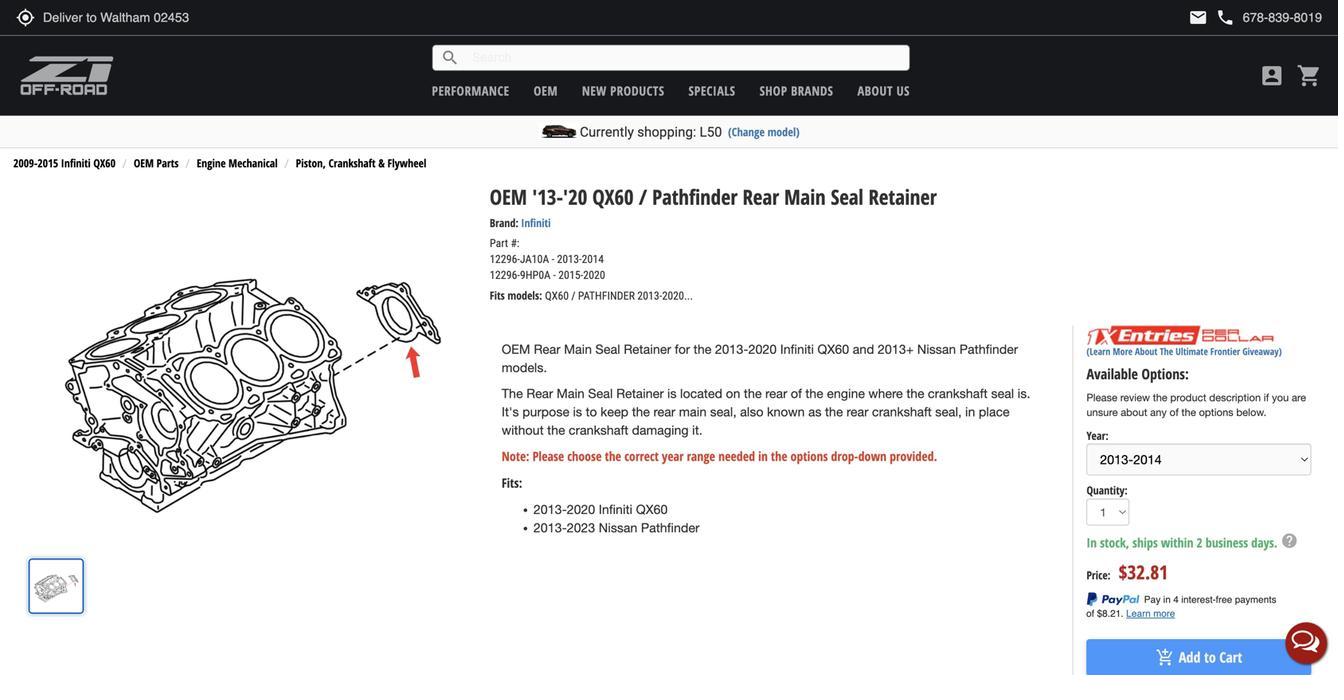 Task type: vqa. For each thing, say whether or not it's contained in the screenshot.
the Seal for the
yes



Task type: describe. For each thing, give the bounding box(es) containing it.
any
[[1151, 406, 1168, 418]]

'20
[[563, 182, 588, 211]]

the up any
[[1154, 391, 1168, 404]]

it's
[[502, 404, 519, 419]]

unsure
[[1087, 406, 1119, 418]]

9hp0a
[[520, 269, 551, 282]]

located
[[681, 386, 723, 401]]

qx60 down the 2015-
[[545, 289, 569, 302]]

pathfinder inside '2013-2020 infiniti qx60 2013-2023 nissan pathfinder'
[[641, 520, 700, 535]]

main for the
[[564, 342, 592, 357]]

0 vertical spatial is
[[668, 386, 677, 401]]

(learn more about the ultimate frontier giveaway) available options: please review the product description if you are unsure about any of the options below.
[[1087, 345, 1307, 418]]

ja10a
[[520, 253, 550, 266]]

search
[[441, 48, 460, 67]]

options:
[[1142, 364, 1190, 384]]

also
[[741, 404, 764, 419]]

$32.81
[[1119, 559, 1169, 585]]

1 vertical spatial options
[[791, 448, 828, 465]]

available
[[1087, 364, 1139, 384]]

piston,
[[296, 155, 326, 171]]

qx60 for '13-
[[593, 182, 634, 211]]

crankshaft
[[329, 155, 376, 171]]

business
[[1206, 534, 1249, 551]]

the inside the rear main seal retainer is located on the rear of the engine where the crankshaft seal is. it's purpose is to keep the rear main seal, also known as the rear crankshaft seal, in place without the crankshaft damaging it.
[[502, 386, 523, 401]]

days.
[[1252, 534, 1278, 551]]

part
[[490, 237, 508, 250]]

fits
[[490, 288, 505, 303]]

2020 inside '2013-2020 infiniti qx60 2013-2023 nissan pathfinder'
[[567, 502, 596, 517]]

as
[[809, 404, 822, 419]]

down
[[859, 448, 887, 465]]

pathfinder inside oem '13-'20 qx60 / pathfinder rear main seal retainer brand: infiniti part #: 12296-ja10a - 2013-2014 12296-9hp0a - 2015-2020 fits models: qx60 / pathfinder 2013-2020...
[[653, 182, 738, 211]]

the down purpose
[[548, 423, 566, 437]]

products
[[611, 82, 665, 99]]

mail
[[1189, 8, 1209, 27]]

the left the correct
[[605, 448, 622, 465]]

oem rear main seal retainer for the 2013-2020 infiniti qx60 and 2013+ nissan pathfinder models.
[[502, 342, 1019, 375]]

main for located
[[557, 386, 585, 401]]

2 seal, from the left
[[936, 404, 962, 419]]

fits:
[[502, 474, 523, 491]]

infiniti right "2015"
[[61, 155, 91, 171]]

2013+
[[878, 342, 914, 357]]

infiniti inside oem rear main seal retainer for the 2013-2020 infiniti qx60 and 2013+ nissan pathfinder models.
[[781, 342, 815, 357]]

shopping_cart
[[1298, 63, 1323, 88]]

specials link
[[689, 82, 736, 99]]

(learn
[[1087, 345, 1111, 358]]

mail link
[[1189, 8, 1209, 27]]

1 horizontal spatial /
[[639, 182, 648, 211]]

without
[[502, 423, 544, 437]]

the right where at the bottom
[[907, 386, 925, 401]]

parts
[[157, 155, 179, 171]]

needed
[[719, 448, 756, 465]]

cart
[[1220, 648, 1243, 667]]

about inside (learn more about the ultimate frontier giveaway) available options: please review the product description if you are unsure about any of the options below.
[[1136, 345, 1158, 358]]

2014
[[582, 253, 604, 266]]

2015
[[38, 155, 58, 171]]

qx60 inside oem rear main seal retainer for the 2013-2020 infiniti qx60 and 2013+ nissan pathfinder models.
[[818, 342, 850, 357]]

2 vertical spatial crankshaft
[[569, 423, 629, 437]]

add_shopping_cart
[[1156, 648, 1176, 667]]

the up also at the right of the page
[[744, 386, 762, 401]]

oem link
[[534, 82, 558, 99]]

new products
[[582, 82, 665, 99]]

retainer for infiniti
[[624, 342, 672, 357]]

add_shopping_cart add to cart
[[1156, 648, 1243, 667]]

retainer for rear
[[617, 386, 664, 401]]

product
[[1171, 391, 1207, 404]]

giveaway)
[[1243, 345, 1283, 358]]

shop
[[760, 82, 788, 99]]

1 vertical spatial /
[[572, 289, 576, 302]]

seal for the
[[588, 386, 613, 401]]

2009-2015 infiniti qx60 link
[[13, 155, 116, 171]]

review
[[1121, 391, 1151, 404]]

range
[[687, 448, 716, 465]]

of inside (learn more about the ultimate frontier giveaway) available options: please review the product description if you are unsure about any of the options below.
[[1170, 406, 1179, 418]]

performance
[[432, 82, 510, 99]]

engine
[[197, 155, 226, 171]]

specials
[[689, 82, 736, 99]]

ships
[[1133, 534, 1159, 551]]

choose
[[568, 448, 602, 465]]

2020 inside oem rear main seal retainer for the 2013-2020 infiniti qx60 and 2013+ nissan pathfinder models.
[[749, 342, 777, 357]]

the up as
[[806, 386, 824, 401]]

seal
[[992, 386, 1015, 401]]

oem '13-'20 qx60 / pathfinder rear main seal retainer brand: infiniti part #: 12296-ja10a - 2013-2014 12296-9hp0a - 2015-2020 fits models: qx60 / pathfinder 2013-2020...
[[490, 182, 937, 303]]

retainer inside oem '13-'20 qx60 / pathfinder rear main seal retainer brand: infiniti part #: 12296-ja10a - 2013-2014 12296-9hp0a - 2015-2020 fits models: qx60 / pathfinder 2013-2020...
[[869, 182, 937, 211]]

2020...
[[663, 289, 693, 302]]

engine
[[827, 386, 865, 401]]

account_box link
[[1256, 63, 1290, 88]]

is.
[[1018, 386, 1031, 401]]

engine mechanical link
[[197, 155, 278, 171]]

rear inside oem '13-'20 qx60 / pathfinder rear main seal retainer brand: infiniti part #: 12296-ja10a - 2013-2014 12296-9hp0a - 2015-2020 fits models: qx60 / pathfinder 2013-2020...
[[743, 182, 780, 211]]

(change
[[729, 124, 765, 139]]

it.
[[693, 423, 703, 437]]

1 vertical spatial crankshaft
[[873, 404, 932, 419]]

models.
[[502, 360, 547, 375]]

#:
[[511, 237, 520, 250]]

the rear main seal retainer is located on the rear of the engine where the crankshaft seal is. it's purpose is to keep the rear main seal, also known as the rear crankshaft seal, in place without the crankshaft damaging it.
[[502, 386, 1031, 437]]

in inside the rear main seal retainer is located on the rear of the engine where the crankshaft seal is. it's purpose is to keep the rear main seal, also known as the rear crankshaft seal, in place without the crankshaft damaging it.
[[966, 404, 976, 419]]

below.
[[1237, 406, 1267, 418]]

us
[[897, 82, 910, 99]]

oem for parts
[[134, 155, 154, 171]]

performance link
[[432, 82, 510, 99]]

my_location
[[16, 8, 35, 27]]

&
[[379, 155, 385, 171]]

the right as
[[826, 404, 844, 419]]

0 vertical spatial crankshaft
[[929, 386, 988, 401]]



Task type: locate. For each thing, give the bounding box(es) containing it.
0 vertical spatial to
[[586, 404, 597, 419]]

model)
[[768, 124, 800, 139]]

please
[[1087, 391, 1118, 404], [533, 448, 564, 465]]

0 horizontal spatial please
[[533, 448, 564, 465]]

1 vertical spatial -
[[553, 269, 556, 282]]

crankshaft down the keep
[[569, 423, 629, 437]]

rear inside the rear main seal retainer is located on the rear of the engine where the crankshaft seal is. it's purpose is to keep the rear main seal, also known as the rear crankshaft seal, in place without the crankshaft damaging it.
[[527, 386, 553, 401]]

1 horizontal spatial in
[[966, 404, 976, 419]]

1 horizontal spatial rear
[[766, 386, 788, 401]]

2 12296- from the top
[[490, 269, 520, 282]]

1 vertical spatial in
[[759, 448, 768, 465]]

models:
[[508, 288, 543, 303]]

qx60 down the correct
[[636, 502, 668, 517]]

0 horizontal spatial options
[[791, 448, 828, 465]]

rear
[[766, 386, 788, 401], [654, 404, 676, 419], [847, 404, 869, 419]]

0 vertical spatial 12296-
[[490, 253, 520, 266]]

/ down the 2015-
[[572, 289, 576, 302]]

shopping:
[[638, 124, 697, 140]]

mechanical
[[229, 155, 278, 171]]

the down product
[[1182, 406, 1197, 418]]

infiniti link
[[521, 215, 551, 230]]

12296- down part
[[490, 253, 520, 266]]

oem inside oem '13-'20 qx60 / pathfinder rear main seal retainer brand: infiniti part #: 12296-ja10a - 2013-2014 12296-9hp0a - 2015-2020 fits models: qx60 / pathfinder 2013-2020...
[[490, 182, 527, 211]]

2 horizontal spatial rear
[[847, 404, 869, 419]]

seal inside oem '13-'20 qx60 / pathfinder rear main seal retainer brand: infiniti part #: 12296-ja10a - 2013-2014 12296-9hp0a - 2015-2020 fits models: qx60 / pathfinder 2013-2020...
[[831, 182, 864, 211]]

0 vertical spatial seal
[[831, 182, 864, 211]]

2 vertical spatial pathfinder
[[641, 520, 700, 535]]

1 vertical spatial rear
[[534, 342, 561, 357]]

2013- inside oem rear main seal retainer for the 2013-2020 infiniti qx60 and 2013+ nissan pathfinder models.
[[716, 342, 749, 357]]

the inside (learn more about the ultimate frontier giveaway) available options: please review the product description if you are unsure about any of the options below.
[[1161, 345, 1174, 358]]

0 horizontal spatial nissan
[[599, 520, 638, 535]]

rear inside oem rear main seal retainer for the 2013-2020 infiniti qx60 and 2013+ nissan pathfinder models.
[[534, 342, 561, 357]]

infiniti down the correct
[[599, 502, 633, 517]]

0 horizontal spatial seal,
[[711, 404, 737, 419]]

0 horizontal spatial to
[[586, 404, 597, 419]]

oem up models.
[[502, 342, 531, 357]]

rear for is
[[527, 386, 553, 401]]

1 vertical spatial 12296-
[[490, 269, 520, 282]]

you
[[1273, 391, 1290, 404]]

retainer inside the rear main seal retainer is located on the rear of the engine where the crankshaft seal is. it's purpose is to keep the rear main seal, also known as the rear crankshaft seal, in place without the crankshaft damaging it.
[[617, 386, 664, 401]]

(change model) link
[[729, 124, 800, 139]]

rear up purpose
[[527, 386, 553, 401]]

qx60 left and
[[818, 342, 850, 357]]

1 horizontal spatial to
[[1205, 648, 1217, 667]]

qx60 right the '20
[[593, 182, 634, 211]]

2 vertical spatial seal
[[588, 386, 613, 401]]

1 12296- from the top
[[490, 253, 520, 266]]

of up known
[[791, 386, 802, 401]]

main down model)
[[785, 182, 826, 211]]

year:
[[1087, 428, 1109, 443]]

0 vertical spatial /
[[639, 182, 648, 211]]

phone
[[1217, 8, 1236, 27]]

12296- up fits
[[490, 269, 520, 282]]

are
[[1293, 391, 1307, 404]]

1 vertical spatial retainer
[[624, 342, 672, 357]]

1 vertical spatial about
[[1136, 345, 1158, 358]]

oem parts link
[[134, 155, 179, 171]]

options
[[1200, 406, 1234, 418], [791, 448, 828, 465]]

2013-
[[557, 253, 582, 266], [638, 289, 663, 302], [716, 342, 749, 357], [534, 502, 567, 517], [534, 520, 567, 535]]

main
[[679, 404, 707, 419]]

the right the keep
[[632, 404, 650, 419]]

rear up models.
[[534, 342, 561, 357]]

0 vertical spatial in
[[966, 404, 976, 419]]

quantity:
[[1087, 483, 1128, 498]]

2 vertical spatial main
[[557, 386, 585, 401]]

about right the more
[[1136, 345, 1158, 358]]

infiniti inside oem '13-'20 qx60 / pathfinder rear main seal retainer brand: infiniti part #: 12296-ja10a - 2013-2014 12296-9hp0a - 2015-2020 fits models: qx60 / pathfinder 2013-2020...
[[521, 215, 551, 230]]

oem up the brand:
[[490, 182, 527, 211]]

l50
[[700, 124, 723, 140]]

stock,
[[1101, 534, 1130, 551]]

0 vertical spatial the
[[1161, 345, 1174, 358]]

note:
[[502, 448, 530, 465]]

- right ja10a
[[552, 253, 555, 266]]

1 vertical spatial main
[[564, 342, 592, 357]]

1 horizontal spatial is
[[668, 386, 677, 401]]

to right add
[[1205, 648, 1217, 667]]

oem
[[534, 82, 558, 99], [134, 155, 154, 171], [490, 182, 527, 211], [502, 342, 531, 357]]

2020 up the rear main seal retainer is located on the rear of the engine where the crankshaft seal is. it's purpose is to keep the rear main seal, also known as the rear crankshaft seal, in place without the crankshaft damaging it.
[[749, 342, 777, 357]]

rear up damaging at the bottom of page
[[654, 404, 676, 419]]

of
[[791, 386, 802, 401], [1170, 406, 1179, 418]]

2020 inside oem '13-'20 qx60 / pathfinder rear main seal retainer brand: infiniti part #: 12296-ja10a - 2013-2014 12296-9hp0a - 2015-2020 fits models: qx60 / pathfinder 2013-2020...
[[584, 269, 606, 282]]

the right needed
[[771, 448, 788, 465]]

oem inside oem rear main seal retainer for the 2013-2020 infiniti qx60 and 2013+ nissan pathfinder models.
[[502, 342, 531, 357]]

nissan right 2023
[[599, 520, 638, 535]]

currently shopping: l50 (change model)
[[580, 124, 800, 140]]

to
[[586, 404, 597, 419], [1205, 648, 1217, 667]]

1 horizontal spatial about
[[1136, 345, 1158, 358]]

0 vertical spatial options
[[1200, 406, 1234, 418]]

is right purpose
[[573, 404, 583, 419]]

new products link
[[582, 82, 665, 99]]

/ right the '20
[[639, 182, 648, 211]]

2 vertical spatial 2020
[[567, 502, 596, 517]]

2 vertical spatial rear
[[527, 386, 553, 401]]

ultimate
[[1176, 345, 1209, 358]]

qx60 for 2020
[[636, 502, 668, 517]]

please inside (learn more about the ultimate frontier giveaway) available options: please review the product description if you are unsure about any of the options below.
[[1087, 391, 1118, 404]]

to inside the rear main seal retainer is located on the rear of the engine where the crankshaft seal is. it's purpose is to keep the rear main seal, also known as the rear crankshaft seal, in place without the crankshaft damaging it.
[[586, 404, 597, 419]]

0 vertical spatial retainer
[[869, 182, 937, 211]]

brand:
[[490, 215, 519, 230]]

purpose
[[523, 404, 570, 419]]

the right for on the bottom right of page
[[694, 342, 712, 357]]

2009-2015 infiniti qx60
[[13, 155, 116, 171]]

0 horizontal spatial in
[[759, 448, 768, 465]]

oem for rear
[[502, 342, 531, 357]]

0 vertical spatial about
[[858, 82, 894, 99]]

add
[[1180, 648, 1201, 667]]

seal inside the rear main seal retainer is located on the rear of the engine where the crankshaft seal is. it's purpose is to keep the rear main seal, also known as the rear crankshaft seal, in place without the crankshaft damaging it.
[[588, 386, 613, 401]]

brands
[[791, 82, 834, 99]]

nissan inside '2013-2020 infiniti qx60 2013-2023 nissan pathfinder'
[[599, 520, 638, 535]]

1 vertical spatial the
[[502, 386, 523, 401]]

the up it's
[[502, 386, 523, 401]]

0 vertical spatial rear
[[743, 182, 780, 211]]

qx60
[[93, 155, 116, 171], [593, 182, 634, 211], [545, 289, 569, 302], [818, 342, 850, 357], [636, 502, 668, 517]]

qx60 for 2015
[[93, 155, 116, 171]]

retainer inside oem rear main seal retainer for the 2013-2020 infiniti qx60 and 2013+ nissan pathfinder models.
[[624, 342, 672, 357]]

on
[[726, 386, 741, 401]]

seal,
[[711, 404, 737, 419], [936, 404, 962, 419]]

about us link
[[858, 82, 910, 99]]

pathfinder up seal
[[960, 342, 1019, 357]]

0 vertical spatial of
[[791, 386, 802, 401]]

note: please choose the correct year range needed in the options drop-down provided.
[[502, 448, 938, 465]]

0 vertical spatial 2020
[[584, 269, 606, 282]]

pathfinder inside oem rear main seal retainer for the 2013-2020 infiniti qx60 and 2013+ nissan pathfinder models.
[[960, 342, 1019, 357]]

of right any
[[1170, 406, 1179, 418]]

- left the 2015-
[[553, 269, 556, 282]]

2009-
[[13, 155, 38, 171]]

1 horizontal spatial options
[[1200, 406, 1234, 418]]

main
[[785, 182, 826, 211], [564, 342, 592, 357], [557, 386, 585, 401]]

to left the keep
[[586, 404, 597, 419]]

Search search field
[[460, 45, 910, 70]]

crankshaft down where at the bottom
[[873, 404, 932, 419]]

0 horizontal spatial about
[[858, 82, 894, 99]]

2020 up 2023
[[567, 502, 596, 517]]

frontier
[[1211, 345, 1241, 358]]

infiniti inside '2013-2020 infiniti qx60 2013-2023 nissan pathfinder'
[[599, 502, 633, 517]]

new
[[582, 82, 607, 99]]

crankshaft
[[929, 386, 988, 401], [873, 404, 932, 419], [569, 423, 629, 437]]

and
[[853, 342, 875, 357]]

1 vertical spatial of
[[1170, 406, 1179, 418]]

qx60 inside '2013-2020 infiniti qx60 2013-2023 nissan pathfinder'
[[636, 502, 668, 517]]

seal, down on
[[711, 404, 737, 419]]

0 vertical spatial nissan
[[918, 342, 957, 357]]

rear for for
[[534, 342, 561, 357]]

0 horizontal spatial of
[[791, 386, 802, 401]]

please up unsure
[[1087, 391, 1118, 404]]

1 vertical spatial nissan
[[599, 520, 638, 535]]

crankshaft up "place"
[[929, 386, 988, 401]]

flywheel
[[388, 155, 427, 171]]

the
[[1161, 345, 1174, 358], [502, 386, 523, 401]]

keep
[[601, 404, 629, 419]]

correct
[[625, 448, 659, 465]]

about left us
[[858, 82, 894, 99]]

shop brands link
[[760, 82, 834, 99]]

in
[[1087, 534, 1098, 551]]

1 horizontal spatial please
[[1087, 391, 1118, 404]]

piston, crankshaft & flywheel
[[296, 155, 427, 171]]

1 horizontal spatial nissan
[[918, 342, 957, 357]]

where
[[869, 386, 904, 401]]

pathfinder down year
[[641, 520, 700, 535]]

for
[[675, 342, 690, 357]]

nissan inside oem rear main seal retainer for the 2013-2020 infiniti qx60 and 2013+ nissan pathfinder models.
[[918, 342, 957, 357]]

0 vertical spatial pathfinder
[[653, 182, 738, 211]]

pathfinder down currently shopping: l50 (change model)
[[653, 182, 738, 211]]

of inside the rear main seal retainer is located on the rear of the engine where the crankshaft seal is. it's purpose is to keep the rear main seal, also known as the rear crankshaft seal, in place without the crankshaft damaging it.
[[791, 386, 802, 401]]

more
[[1114, 345, 1133, 358]]

pathfinder
[[653, 182, 738, 211], [960, 342, 1019, 357], [641, 520, 700, 535]]

about us
[[858, 82, 910, 99]]

damaging
[[632, 423, 689, 437]]

1 vertical spatial is
[[573, 404, 583, 419]]

2
[[1197, 534, 1203, 551]]

0 vertical spatial main
[[785, 182, 826, 211]]

infiniti up known
[[781, 342, 815, 357]]

the
[[694, 342, 712, 357], [744, 386, 762, 401], [806, 386, 824, 401], [907, 386, 925, 401], [1154, 391, 1168, 404], [632, 404, 650, 419], [826, 404, 844, 419], [1182, 406, 1197, 418], [548, 423, 566, 437], [605, 448, 622, 465], [771, 448, 788, 465]]

seal, left "place"
[[936, 404, 962, 419]]

the inside oem rear main seal retainer for the 2013-2020 infiniti qx60 and 2013+ nissan pathfinder models.
[[694, 342, 712, 357]]

in
[[966, 404, 976, 419], [759, 448, 768, 465]]

0 vertical spatial -
[[552, 253, 555, 266]]

2020 down 2014 at left
[[584, 269, 606, 282]]

main up purpose
[[557, 386, 585, 401]]

help
[[1282, 532, 1299, 549]]

options left drop-
[[791, 448, 828, 465]]

description
[[1210, 391, 1262, 404]]

seal inside oem rear main seal retainer for the 2013-2020 infiniti qx60 and 2013+ nissan pathfinder models.
[[596, 342, 621, 357]]

main inside the rear main seal retainer is located on the rear of the engine where the crankshaft seal is. it's purpose is to keep the rear main seal, also known as the rear crankshaft seal, in place without the crankshaft damaging it.
[[557, 386, 585, 401]]

main down pathfinder in the left top of the page
[[564, 342, 592, 357]]

'13-
[[533, 182, 563, 211]]

oem left parts
[[134, 155, 154, 171]]

1 seal, from the left
[[711, 404, 737, 419]]

pathfinder
[[578, 289, 635, 302]]

piston, crankshaft & flywheel link
[[296, 155, 427, 171]]

the up options:
[[1161, 345, 1174, 358]]

2 vertical spatial retainer
[[617, 386, 664, 401]]

0 horizontal spatial is
[[573, 404, 583, 419]]

z1 motorsports logo image
[[20, 56, 114, 96]]

1 horizontal spatial the
[[1161, 345, 1174, 358]]

main inside oem rear main seal retainer for the 2013-2020 infiniti qx60 and 2013+ nissan pathfinder models.
[[564, 342, 592, 357]]

qx60 left oem parts link
[[93, 155, 116, 171]]

year
[[662, 448, 684, 465]]

if
[[1265, 391, 1270, 404]]

nissan right 2013+
[[918, 342, 957, 357]]

1 vertical spatial seal
[[596, 342, 621, 357]]

in right needed
[[759, 448, 768, 465]]

oem left new
[[534, 82, 558, 99]]

1 horizontal spatial seal,
[[936, 404, 962, 419]]

please right "note:"
[[533, 448, 564, 465]]

1 horizontal spatial of
[[1170, 406, 1179, 418]]

price:
[[1087, 567, 1111, 582]]

1 vertical spatial to
[[1205, 648, 1217, 667]]

1 vertical spatial 2020
[[749, 342, 777, 357]]

rear down "(change model)" "link"
[[743, 182, 780, 211]]

oem for '13-
[[490, 182, 527, 211]]

0 horizontal spatial rear
[[654, 404, 676, 419]]

price: $32.81
[[1087, 559, 1169, 585]]

seal for 2020
[[596, 342, 621, 357]]

known
[[768, 404, 805, 419]]

2020
[[584, 269, 606, 282], [749, 342, 777, 357], [567, 502, 596, 517]]

options down description
[[1200, 406, 1234, 418]]

about
[[1121, 406, 1148, 418]]

1 vertical spatial pathfinder
[[960, 342, 1019, 357]]

1 vertical spatial please
[[533, 448, 564, 465]]

options inside (learn more about the ultimate frontier giveaway) available options: please review the product description if you are unsure about any of the options below.
[[1200, 406, 1234, 418]]

engine mechanical
[[197, 155, 278, 171]]

retainer
[[869, 182, 937, 211], [624, 342, 672, 357], [617, 386, 664, 401]]

0 horizontal spatial the
[[502, 386, 523, 401]]

within
[[1162, 534, 1194, 551]]

main inside oem '13-'20 qx60 / pathfinder rear main seal retainer brand: infiniti part #: 12296-ja10a - 2013-2014 12296-9hp0a - 2015-2020 fits models: qx60 / pathfinder 2013-2020...
[[785, 182, 826, 211]]

0 horizontal spatial /
[[572, 289, 576, 302]]

in left "place"
[[966, 404, 976, 419]]

(learn more about the ultimate frontier giveaway) link
[[1087, 345, 1283, 358]]

0 vertical spatial please
[[1087, 391, 1118, 404]]

is left located
[[668, 386, 677, 401]]

nissan
[[918, 342, 957, 357], [599, 520, 638, 535]]

rear down engine
[[847, 404, 869, 419]]

account_box
[[1260, 63, 1286, 88]]

rear up known
[[766, 386, 788, 401]]

infiniti down '13-
[[521, 215, 551, 230]]



